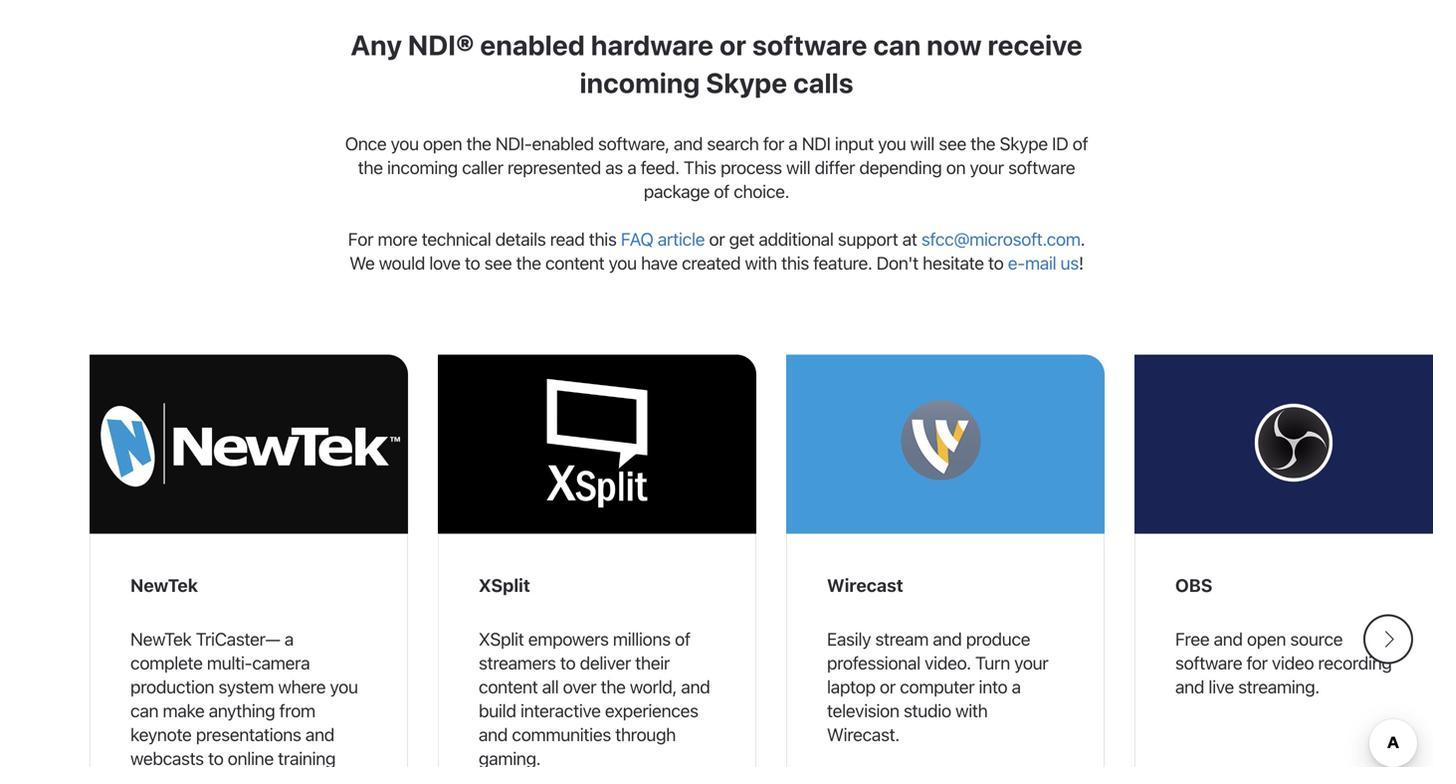 Task type: vqa. For each thing, say whether or not it's contained in the screenshot.
SOFTWARE to the right
yes



Task type: locate. For each thing, give the bounding box(es) containing it.
feature.
[[814, 253, 873, 274]]

0 vertical spatial xsplit
[[479, 575, 530, 597]]

you up depending
[[878, 133, 906, 155]]

0 vertical spatial to
[[465, 253, 480, 274]]

1 horizontal spatial open
[[1247, 629, 1287, 650]]

0 vertical spatial software
[[753, 29, 868, 61]]

build
[[479, 701, 516, 722]]

camera
[[252, 653, 310, 674]]

faq
[[621, 229, 654, 250]]

0 horizontal spatial skype
[[706, 66, 788, 99]]

complete
[[130, 653, 203, 674]]

with
[[745, 253, 777, 274], [956, 701, 988, 722]]

0 horizontal spatial can
[[130, 701, 158, 722]]

incoming left the caller
[[387, 157, 458, 178]]

1 vertical spatial software
[[1009, 157, 1076, 178]]

software inside once you open the ndi-enabled software, and search for a ndi input you will see the skype id of the incoming caller represented as a feed. this process will differ depending on your software package of choice.
[[1009, 157, 1076, 178]]

1 vertical spatial of
[[714, 181, 730, 202]]

keynote
[[130, 724, 192, 746]]

tricaster—
[[196, 629, 280, 650]]

all
[[542, 677, 559, 698]]

0 vertical spatial for
[[763, 133, 785, 155]]

see inside . we would love to see the content you have created with this feature. don't hesitate to
[[485, 253, 512, 274]]

with down into
[[956, 701, 988, 722]]

enabled up represented
[[532, 133, 594, 155]]

open up video
[[1247, 629, 1287, 650]]

content
[[546, 253, 605, 274], [479, 677, 538, 698]]

0 horizontal spatial open
[[423, 133, 462, 155]]

enabled right ndi®
[[480, 29, 585, 61]]

1 xsplit from the top
[[479, 575, 530, 597]]

streaming.
[[1239, 677, 1320, 698]]

0 vertical spatial will
[[911, 133, 935, 155]]

e-mail us !
[[1008, 253, 1084, 274]]

skype inside once you open the ndi-enabled software, and search for a ndi input you will see the skype id of the incoming caller represented as a feed. this process will differ depending on your software package of choice.
[[1000, 133, 1048, 155]]

with down get
[[745, 253, 777, 274]]

1 vertical spatial see
[[485, 253, 512, 274]]

id
[[1052, 133, 1069, 155]]

software inside free and open source software for video recording and live streaming.
[[1176, 653, 1243, 674]]

0 vertical spatial enabled
[[480, 29, 585, 61]]

1 vertical spatial newtek
[[130, 629, 192, 650]]

0 horizontal spatial content
[[479, 677, 538, 698]]

additional
[[759, 229, 834, 250]]

0 horizontal spatial this
[[589, 229, 617, 250]]

turn
[[976, 653, 1010, 674]]

your right on
[[970, 157, 1004, 178]]

0 vertical spatial this
[[589, 229, 617, 250]]

1 newtek from the top
[[130, 575, 198, 597]]

skype up search
[[706, 66, 788, 99]]

1 horizontal spatial content
[[546, 253, 605, 274]]

to down empowers
[[560, 653, 576, 674]]

0 horizontal spatial for
[[763, 133, 785, 155]]

as
[[606, 157, 623, 178]]

1 horizontal spatial incoming
[[580, 66, 700, 99]]

2 xsplit from the top
[[479, 629, 524, 650]]

2 newtek from the top
[[130, 629, 192, 650]]

hesitate to
[[923, 253, 1004, 274]]

software up calls
[[753, 29, 868, 61]]

have
[[641, 253, 678, 274]]

and right the world,
[[681, 677, 710, 698]]

1 horizontal spatial can
[[874, 29, 921, 61]]

of inside 'xsplit empowers millions of streamers to deliver their content all over the world, and build interactive experiences and communities through gaming.'
[[675, 629, 691, 650]]

to inside . we would love to see the content you have created with this feature. don't hesitate to
[[465, 253, 480, 274]]

your inside easily stream and produce professional video. turn your laptop or computer into a television studio with wirecast.
[[1015, 653, 1049, 674]]

to left online
[[208, 748, 224, 768]]

sfcc@microsoft.com link
[[922, 229, 1081, 250]]

and inside easily stream and produce professional video. turn your laptop or computer into a television studio with wirecast.
[[933, 629, 962, 650]]

0 vertical spatial can
[[874, 29, 921, 61]]

a up camera
[[285, 629, 294, 650]]

0 horizontal spatial see
[[485, 253, 512, 274]]

skype left id
[[1000, 133, 1048, 155]]

1 horizontal spatial for
[[1247, 653, 1268, 674]]

2 horizontal spatial to
[[560, 653, 576, 674]]

0 horizontal spatial software
[[753, 29, 868, 61]]

free and open source software for video recording and live streaming.
[[1176, 629, 1392, 698]]

0 vertical spatial incoming
[[580, 66, 700, 99]]

choice.
[[734, 181, 790, 202]]

1 vertical spatial your
[[1015, 653, 1049, 674]]

0 horizontal spatial incoming
[[387, 157, 458, 178]]

1 vertical spatial for
[[1247, 653, 1268, 674]]

can inside any ndi® enabled hardware or software can now receive incoming skype calls
[[874, 29, 921, 61]]

2 vertical spatial to
[[208, 748, 224, 768]]

incoming down 'hardware'
[[580, 66, 700, 99]]

this
[[589, 229, 617, 250], [782, 253, 809, 274]]

1 vertical spatial to
[[560, 653, 576, 674]]

hardware
[[591, 29, 714, 61]]

ndi
[[802, 133, 831, 155]]

can
[[874, 29, 921, 61], [130, 701, 158, 722]]

newtek company logo image
[[90, 355, 408, 534]]

1 horizontal spatial see
[[939, 133, 967, 155]]

2 vertical spatial of
[[675, 629, 691, 650]]

over
[[563, 677, 597, 698]]

this left the faq
[[589, 229, 617, 250]]

open up the caller
[[423, 133, 462, 155]]

get
[[729, 229, 755, 250]]

0 horizontal spatial of
[[675, 629, 691, 650]]

1 horizontal spatial to
[[465, 253, 480, 274]]

1 horizontal spatial skype
[[1000, 133, 1048, 155]]

you down the faq
[[609, 253, 637, 274]]

1 vertical spatial enabled
[[532, 133, 594, 155]]

easily stream and produce professional video. turn your laptop or computer into a television studio with wirecast.
[[827, 629, 1049, 746]]

1 horizontal spatial this
[[782, 253, 809, 274]]

2 horizontal spatial software
[[1176, 653, 1243, 674]]

your
[[970, 157, 1004, 178], [1015, 653, 1049, 674]]

their
[[635, 653, 670, 674]]

0 vertical spatial newtek
[[130, 575, 198, 597]]

0 vertical spatial skype
[[706, 66, 788, 99]]

calls
[[794, 66, 854, 99]]

1 horizontal spatial your
[[1015, 653, 1049, 674]]

video.
[[925, 653, 971, 674]]

content down streamers
[[479, 677, 538, 698]]

a right into
[[1012, 677, 1021, 698]]

ndi®
[[408, 29, 474, 61]]

and up 'video.'
[[933, 629, 962, 650]]

xsplit company logo image
[[438, 355, 757, 534]]

will
[[911, 133, 935, 155], [787, 157, 811, 178]]

your inside once you open the ndi-enabled software, and search for a ndi input you will see the skype id of the incoming caller represented as a feed. this process will differ depending on your software package of choice.
[[970, 157, 1004, 178]]

or down professional
[[880, 677, 896, 698]]

1 horizontal spatial with
[[956, 701, 988, 722]]

your right 'turn'
[[1015, 653, 1049, 674]]

0 vertical spatial content
[[546, 253, 605, 274]]

can up keynote
[[130, 701, 158, 722]]

you right where
[[330, 677, 358, 698]]

open inside once you open the ndi-enabled software, and search for a ndi input you will see the skype id of the incoming caller represented as a feed. this process will differ depending on your software package of choice.
[[423, 133, 462, 155]]

newtek for newtek
[[130, 575, 198, 597]]

2 vertical spatial or
[[880, 677, 896, 698]]

the up the caller
[[466, 133, 491, 155]]

produce
[[966, 629, 1031, 650]]

newtek inside newtek tricaster— a complete multi-camera production system where you can make anything from keynote presentations and webcasts to online tra
[[130, 629, 192, 650]]

0 horizontal spatial your
[[970, 157, 1004, 178]]

xsplit inside 'xsplit empowers millions of streamers to deliver their content all over the world, and build interactive experiences and communities through gaming.'
[[479, 629, 524, 650]]

enabled inside any ndi® enabled hardware or software can now receive incoming skype calls
[[480, 29, 585, 61]]

2 horizontal spatial of
[[1073, 133, 1088, 155]]

0 horizontal spatial to
[[208, 748, 224, 768]]

production
[[130, 677, 214, 698]]

incoming
[[580, 66, 700, 99], [387, 157, 458, 178]]

0 vertical spatial open
[[423, 133, 462, 155]]

software up live
[[1176, 653, 1243, 674]]

and down build
[[479, 724, 508, 746]]

xsplit empowers millions of streamers to deliver their content all over the world, and build interactive experiences and communities through gaming.
[[479, 629, 710, 768]]

see down details
[[485, 253, 512, 274]]

the left id
[[971, 133, 996, 155]]

1 vertical spatial incoming
[[387, 157, 458, 178]]

you right "once"
[[391, 133, 419, 155]]

0 vertical spatial your
[[970, 157, 1004, 178]]

0 vertical spatial see
[[939, 133, 967, 155]]

0 vertical spatial of
[[1073, 133, 1088, 155]]

input
[[835, 133, 874, 155]]

1 vertical spatial open
[[1247, 629, 1287, 650]]

or right 'hardware'
[[720, 29, 747, 61]]

more
[[378, 229, 418, 250]]

for up streaming.
[[1247, 653, 1268, 674]]

software
[[753, 29, 868, 61], [1009, 157, 1076, 178], [1176, 653, 1243, 674]]

where
[[278, 677, 326, 698]]

1 vertical spatial will
[[787, 157, 811, 178]]

or up created
[[709, 229, 725, 250]]

2 vertical spatial software
[[1176, 653, 1243, 674]]

1 vertical spatial this
[[782, 253, 809, 274]]

created
[[682, 253, 741, 274]]

obs company logo image
[[1135, 355, 1434, 534]]

to
[[465, 253, 480, 274], [560, 653, 576, 674], [208, 748, 224, 768]]

and up this
[[674, 133, 703, 155]]

the down details
[[516, 253, 541, 274]]

world,
[[630, 677, 677, 698]]

1 horizontal spatial software
[[1009, 157, 1076, 178]]

1 vertical spatial skype
[[1000, 133, 1048, 155]]

will up depending
[[911, 133, 935, 155]]

this down additional
[[782, 253, 809, 274]]

of right the millions on the left of page
[[675, 629, 691, 650]]

for
[[763, 133, 785, 155], [1247, 653, 1268, 674]]

the
[[466, 133, 491, 155], [971, 133, 996, 155], [358, 157, 383, 178], [516, 253, 541, 274], [601, 677, 626, 698]]

communities
[[512, 724, 611, 746]]

ndi-
[[496, 133, 532, 155]]

a left ndi
[[789, 133, 798, 155]]

studio
[[904, 701, 952, 722]]

mail us
[[1025, 253, 1079, 274]]

e-
[[1008, 253, 1025, 274]]

to inside newtek tricaster— a complete multi-camera production system where you can make anything from keynote presentations and webcasts to online tra
[[208, 748, 224, 768]]

1 vertical spatial can
[[130, 701, 158, 722]]

of right id
[[1073, 133, 1088, 155]]

1 vertical spatial or
[[709, 229, 725, 250]]

empowers
[[528, 629, 609, 650]]

streamers
[[479, 653, 556, 674]]

can inside newtek tricaster— a complete multi-camera production system where you can make anything from keynote presentations and webcasts to online tra
[[130, 701, 158, 722]]

newtek for newtek tricaster— a complete multi-camera production system where you can make anything from keynote presentations and webcasts to online tra
[[130, 629, 192, 650]]

the down "once"
[[358, 157, 383, 178]]

content inside 'xsplit empowers millions of streamers to deliver their content all over the world, and build interactive experiences and communities through gaming.'
[[479, 677, 538, 698]]

enabled
[[480, 29, 585, 61], [532, 133, 594, 155]]

will down ndi
[[787, 157, 811, 178]]

see up on
[[939, 133, 967, 155]]

see
[[939, 133, 967, 155], [485, 253, 512, 274]]

1 vertical spatial content
[[479, 677, 538, 698]]

content down read
[[546, 253, 605, 274]]

now
[[927, 29, 982, 61]]

open
[[423, 133, 462, 155], [1247, 629, 1287, 650]]

video
[[1272, 653, 1314, 674]]

love
[[429, 253, 461, 274]]

online
[[228, 748, 274, 768]]

software down id
[[1009, 157, 1076, 178]]

0 vertical spatial with
[[745, 253, 777, 274]]

and down from
[[306, 724, 335, 746]]

skype
[[706, 66, 788, 99], [1000, 133, 1048, 155]]

1 vertical spatial with
[[956, 701, 988, 722]]

open inside free and open source software for video recording and live streaming.
[[1247, 629, 1287, 650]]

for up process
[[763, 133, 785, 155]]

at
[[903, 229, 918, 250]]

can left now
[[874, 29, 921, 61]]

live
[[1209, 677, 1234, 698]]

read
[[550, 229, 585, 250]]

television
[[827, 701, 900, 722]]

0 vertical spatial or
[[720, 29, 747, 61]]

of down this
[[714, 181, 730, 202]]

a inside easily stream and produce professional video. turn your laptop or computer into a television studio with wirecast.
[[1012, 677, 1021, 698]]

and
[[674, 133, 703, 155], [933, 629, 962, 650], [1214, 629, 1243, 650], [681, 677, 710, 698], [1176, 677, 1205, 698], [306, 724, 335, 746], [479, 724, 508, 746]]

to right love
[[465, 253, 480, 274]]

a right as
[[628, 157, 637, 178]]

source
[[1291, 629, 1343, 650]]

this inside . we would love to see the content you have created with this feature. don't hesitate to
[[782, 253, 809, 274]]

0 horizontal spatial with
[[745, 253, 777, 274]]

differ
[[815, 157, 855, 178]]

1 vertical spatial xsplit
[[479, 629, 524, 650]]

1 horizontal spatial will
[[911, 133, 935, 155]]

1 horizontal spatial of
[[714, 181, 730, 202]]

the down deliver
[[601, 677, 626, 698]]



Task type: describe. For each thing, give the bounding box(es) containing it.
wirecast
[[827, 575, 904, 597]]

newtek tricaster— a complete multi-camera production system where you can make anything from keynote presentations and webcasts to online tra
[[130, 629, 366, 768]]

once you open the ndi-enabled software, and search for a ndi input you will see the skype id of the incoming caller represented as a feed. this process will differ depending on your software package of choice.
[[345, 133, 1088, 202]]

for more technical details read this faq article or get additional support at sfcc@microsoft.com
[[348, 229, 1081, 250]]

article
[[658, 229, 705, 250]]

professional
[[827, 653, 921, 674]]

we
[[350, 253, 375, 274]]

you inside newtek tricaster— a complete multi-camera production system where you can make anything from keynote presentations and webcasts to online tra
[[330, 677, 358, 698]]

make
[[163, 701, 205, 722]]

process
[[721, 157, 782, 178]]

multi-
[[207, 653, 252, 674]]

. we would love to see the content you have created with this feature. don't hesitate to
[[350, 229, 1085, 274]]

for inside free and open source software for video recording and live streaming.
[[1247, 653, 1268, 674]]

skype inside any ndi® enabled hardware or software can now receive incoming skype calls
[[706, 66, 788, 99]]

stream
[[876, 629, 929, 650]]

free
[[1176, 629, 1210, 650]]

technical
[[422, 229, 491, 250]]

recording
[[1319, 653, 1392, 674]]

depending
[[860, 157, 942, 178]]

!
[[1079, 253, 1084, 274]]

you inside . we would love to see the content you have created with this feature. don't hesitate to
[[609, 253, 637, 274]]

see inside once you open the ndi-enabled software, and search for a ndi input you will see the skype id of the incoming caller represented as a feed. this process will differ depending on your software package of choice.
[[939, 133, 967, 155]]

and right free
[[1214, 629, 1243, 650]]

and left live
[[1176, 677, 1205, 698]]

search
[[707, 133, 759, 155]]

represented
[[508, 157, 601, 178]]

deliver
[[580, 653, 631, 674]]

.
[[1081, 229, 1085, 250]]

millions
[[613, 629, 671, 650]]

for inside once you open the ndi-enabled software, and search for a ndi input you will see the skype id of the incoming caller represented as a feed. this process will differ depending on your software package of choice.
[[763, 133, 785, 155]]

any ndi® enabled hardware or software can now receive incoming skype calls
[[351, 29, 1083, 99]]

or inside easily stream and produce professional video. turn your laptop or computer into a television studio with wirecast.
[[880, 677, 896, 698]]

e-mail us link
[[1008, 253, 1079, 274]]

any
[[351, 29, 402, 61]]

a inside newtek tricaster— a complete multi-camera production system where you can make anything from keynote presentations and webcasts to online tra
[[285, 629, 294, 650]]

feed.
[[641, 157, 680, 178]]

don't
[[877, 253, 919, 274]]

open for any ndi® enabled hardware or software can now receive incoming skype calls
[[423, 133, 462, 155]]

support
[[838, 229, 898, 250]]

xsplit for xsplit
[[479, 575, 530, 597]]

obs
[[1176, 575, 1213, 597]]

with inside . we would love to see the content you have created with this feature. don't hesitate to
[[745, 253, 777, 274]]

interactive
[[521, 701, 601, 722]]

software,
[[598, 133, 670, 155]]

details
[[496, 229, 546, 250]]

on
[[947, 157, 966, 178]]

caller
[[462, 157, 503, 178]]

system
[[219, 677, 274, 698]]

enabled inside once you open the ndi-enabled software, and search for a ndi input you will see the skype id of the incoming caller represented as a feed. this process will differ depending on your software package of choice.
[[532, 133, 594, 155]]

computer
[[900, 677, 975, 698]]

software inside any ndi® enabled hardware or software can now receive incoming skype calls
[[753, 29, 868, 61]]

into
[[979, 677, 1008, 698]]

the inside 'xsplit empowers millions of streamers to deliver their content all over the world, and build interactive experiences and communities through gaming.'
[[601, 677, 626, 698]]

0 horizontal spatial will
[[787, 157, 811, 178]]

this
[[684, 157, 717, 178]]

open for obs
[[1247, 629, 1287, 650]]

the inside . we would love to see the content you have created with this feature. don't hesitate to
[[516, 253, 541, 274]]

to inside 'xsplit empowers millions of streamers to deliver their content all over the world, and build interactive experiences and communities through gaming.'
[[560, 653, 576, 674]]

easily
[[827, 629, 871, 650]]

incoming inside any ndi® enabled hardware or software can now receive incoming skype calls
[[580, 66, 700, 99]]

presentations
[[196, 724, 301, 746]]

sfcc@microsoft.com
[[922, 229, 1081, 250]]

for
[[348, 229, 374, 250]]

experiences
[[605, 701, 699, 722]]

package
[[644, 181, 710, 202]]

anything
[[209, 701, 275, 722]]

wirecast.
[[827, 724, 900, 746]]

with inside easily stream and produce professional video. turn your laptop or computer into a television studio with wirecast.
[[956, 701, 988, 722]]

from
[[279, 701, 315, 722]]

once
[[345, 133, 387, 155]]

would
[[379, 253, 425, 274]]

laptop
[[827, 677, 876, 698]]

and inside once you open the ndi-enabled software, and search for a ndi input you will see the skype id of the incoming caller represented as a feed. this process will differ depending on your software package of choice.
[[674, 133, 703, 155]]

faq article link
[[621, 229, 705, 250]]

content inside . we would love to see the content you have created with this feature. don't hesitate to
[[546, 253, 605, 274]]

through
[[615, 724, 676, 746]]

or inside any ndi® enabled hardware or software can now receive incoming skype calls
[[720, 29, 747, 61]]

incoming inside once you open the ndi-enabled software, and search for a ndi input you will see the skype id of the incoming caller represented as a feed. this process will differ depending on your software package of choice.
[[387, 157, 458, 178]]

and inside newtek tricaster— a complete multi-camera production system where you can make anything from keynote presentations and webcasts to online tra
[[306, 724, 335, 746]]

wirecast company logo image
[[787, 355, 1105, 534]]

gaming.
[[479, 748, 541, 768]]

xsplit for xsplit empowers millions of streamers to deliver their content all over the world, and build interactive experiences and communities through gaming.
[[479, 629, 524, 650]]

receive
[[988, 29, 1083, 61]]



